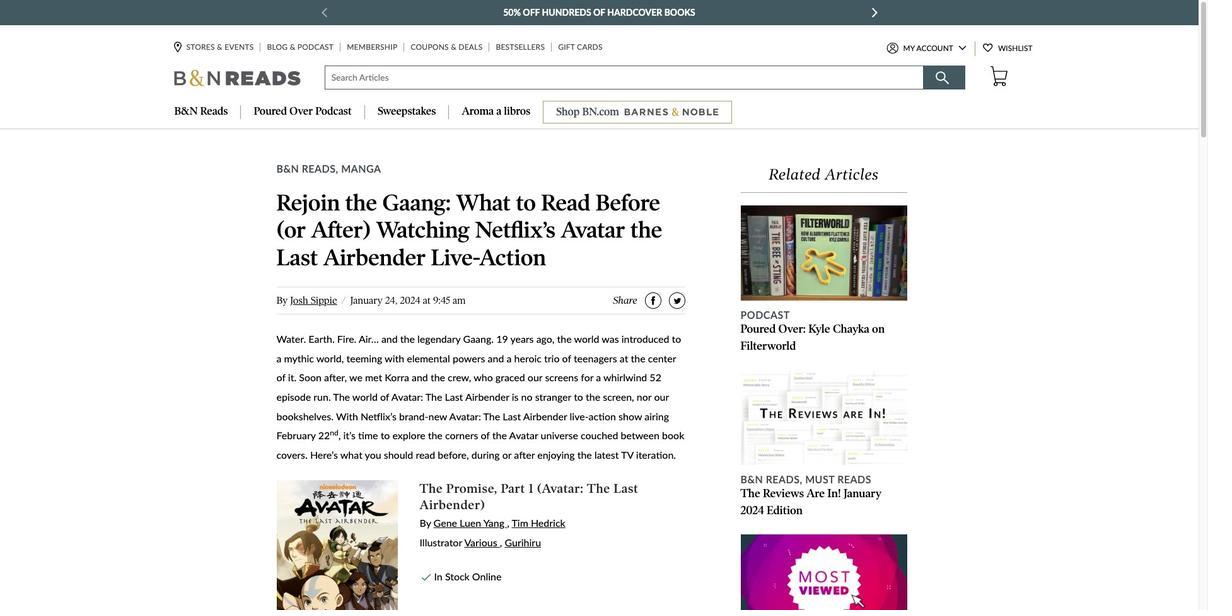 Task type: locate. For each thing, give the bounding box(es) containing it.
2024 right 24,
[[400, 294, 421, 306]]

korra
[[385, 372, 409, 384]]

avatar: up "corners"
[[450, 411, 481, 423]]

poured
[[254, 105, 287, 117], [741, 322, 776, 336]]

center
[[648, 352, 677, 364]]

of right hundreds
[[594, 7, 606, 18]]

at left 9:45
[[423, 294, 431, 306]]

nor
[[637, 391, 652, 403]]

last inside the promise, part 1 (avatar: the last airbender)
[[614, 481, 639, 496]]

0 vertical spatial our
[[528, 372, 543, 384]]

, left it's
[[339, 430, 341, 442]]

avatar:
[[392, 391, 423, 403], [450, 411, 481, 423]]

1 vertical spatial avatar:
[[450, 411, 481, 423]]

0 vertical spatial at
[[423, 294, 431, 306]]

1 vertical spatial airbender
[[466, 391, 510, 403]]

0 horizontal spatial poured
[[254, 105, 287, 117]]

1 horizontal spatial january
[[844, 487, 882, 501]]

reads up in!
[[838, 474, 872, 486]]

2 horizontal spatial b&n
[[741, 474, 764, 486]]

whirlwind
[[604, 372, 648, 384]]

1 vertical spatial b&n
[[277, 163, 299, 175]]

b&n up the rejoin
[[277, 163, 299, 175]]

corners
[[445, 430, 478, 442]]

2 vertical spatial reads
[[838, 474, 872, 486]]

(or
[[277, 217, 306, 244]]

last
[[277, 244, 318, 272], [445, 391, 463, 403], [503, 411, 521, 423], [614, 481, 639, 496]]

book
[[662, 430, 685, 442]]

b&n left reads, on the bottom of page
[[741, 474, 764, 486]]

podcast up over:
[[741, 309, 790, 321]]

our right the nor
[[655, 391, 669, 403]]

b&n down "b&n reads" image
[[174, 105, 198, 117]]

last down crew,
[[445, 391, 463, 403]]

Search Articles text field
[[325, 66, 923, 89]]

1 horizontal spatial airbender
[[466, 391, 510, 403]]

between
[[621, 430, 660, 442]]

met
[[365, 372, 382, 384]]

stores
[[186, 42, 215, 52]]

hundreds
[[542, 7, 592, 18]]

podcast right blog
[[298, 42, 334, 52]]

universe
[[541, 430, 579, 442]]

and down 19
[[488, 352, 504, 364]]

0 horizontal spatial airbender
[[324, 244, 426, 272]]

the promise, part 1 (avatar: the last airbender) image
[[277, 481, 398, 611]]

1 vertical spatial our
[[655, 391, 669, 403]]

podcast poured over: kyle chayka on filterworld
[[741, 309, 885, 353]]

it's
[[344, 430, 356, 442]]

stores & events link
[[174, 42, 260, 53]]

to right time
[[381, 430, 390, 442]]

by left josh
[[277, 294, 288, 306]]

last up josh
[[277, 244, 318, 272]]

0 vertical spatial avatar
[[561, 217, 626, 244]]

0 horizontal spatial world
[[353, 391, 378, 403]]

blog & podcast link
[[260, 42, 340, 52]]

b&n reads link for manga link
[[277, 163, 336, 175]]

50% off hundreds of hardcover books link
[[504, 5, 696, 20]]

poured left over
[[254, 105, 287, 117]]

by left gene
[[420, 517, 431, 529]]

0 horizontal spatial netflix's
[[361, 411, 397, 423]]

& right blog
[[290, 42, 296, 52]]

1 vertical spatial by
[[420, 517, 431, 529]]

airbender down who
[[466, 391, 510, 403]]

teeming
[[347, 352, 383, 364]]

2024 left edition
[[741, 504, 764, 518]]

podcast right over
[[316, 105, 352, 117]]

powers
[[453, 352, 485, 364]]

blog
[[267, 42, 288, 52]]

2 vertical spatial and
[[412, 372, 428, 384]]

2 horizontal spatial and
[[488, 352, 504, 364]]

kyle
[[809, 322, 831, 336]]

1 horizontal spatial netflix's
[[475, 217, 556, 244]]

sweepstakes link
[[365, 96, 449, 129]]

1 vertical spatial poured
[[741, 322, 776, 336]]

0 horizontal spatial by
[[277, 294, 288, 306]]

0 vertical spatial b&n reads link
[[162, 96, 241, 129]]

19
[[497, 333, 508, 345]]

2 vertical spatial b&n
[[741, 474, 764, 486]]

last down tv
[[614, 481, 639, 496]]

off
[[523, 7, 540, 18]]

reads,
[[766, 474, 803, 486]]

1 horizontal spatial &
[[290, 42, 296, 52]]

netflix's
[[475, 217, 556, 244], [361, 411, 397, 423]]

(avatar:
[[537, 481, 584, 496]]

& right stores
[[217, 42, 223, 52]]

,
[[336, 163, 339, 175], [339, 430, 341, 442], [507, 517, 510, 529], [500, 537, 502, 549]]

, left manga
[[336, 163, 339, 175]]

3 & from the left
[[451, 42, 457, 52]]

live-
[[570, 411, 589, 423]]

52
[[650, 372, 662, 384]]

0 vertical spatial and
[[382, 333, 398, 345]]

and
[[382, 333, 398, 345], [488, 352, 504, 364], [412, 372, 428, 384]]

b&n inside "b&n reads, must reads the reviews are in! january 2024 edition"
[[741, 474, 764, 486]]

1 horizontal spatial 2024
[[741, 504, 764, 518]]

1 vertical spatial and
[[488, 352, 504, 364]]

after
[[514, 449, 535, 461]]

and up the with
[[382, 333, 398, 345]]

1 vertical spatial reads
[[302, 163, 336, 175]]

2 horizontal spatial airbender
[[523, 411, 567, 423]]

1 & from the left
[[217, 42, 223, 52]]

elemental
[[407, 352, 450, 364]]

1 vertical spatial 2024
[[741, 504, 764, 518]]

0 horizontal spatial b&n reads link
[[162, 96, 241, 129]]

the
[[346, 189, 377, 217], [631, 217, 663, 244], [401, 333, 415, 345], [557, 333, 572, 345], [631, 352, 646, 364], [431, 372, 445, 384], [586, 391, 601, 403], [428, 430, 443, 442], [493, 430, 507, 442], [578, 449, 592, 461]]

for
[[581, 372, 594, 384]]

airbender down stranger
[[523, 411, 567, 423]]

0 horizontal spatial b&n
[[174, 105, 198, 117]]

avatar: up brand-
[[392, 391, 423, 403]]

january right /
[[350, 294, 383, 306]]

1 vertical spatial at
[[620, 352, 629, 364]]

1 vertical spatial netflix's
[[361, 411, 397, 423]]

0 horizontal spatial avatar
[[509, 430, 539, 442]]

by gene luen yang , tim hedrick
[[420, 517, 566, 529]]

to inside 'rejoin the gaang: what to read before (or after) watching netflix's avatar the last airbender live-action'
[[516, 189, 536, 217]]

1 horizontal spatial our
[[655, 391, 669, 403]]

b&n reads link up the rejoin
[[277, 163, 336, 175]]

1 horizontal spatial by
[[420, 517, 431, 529]]

b&n for b&n reads
[[174, 105, 198, 117]]

before
[[596, 189, 661, 217]]

1 horizontal spatial avatar
[[561, 217, 626, 244]]

shop bn.com link
[[543, 101, 732, 123]]

b&n reads link down "b&n reads" image
[[162, 96, 241, 129]]

b&n
[[174, 105, 198, 117], [277, 163, 299, 175], [741, 474, 764, 486]]

cart image
[[991, 66, 1008, 87]]

0 vertical spatial 2024
[[400, 294, 421, 306]]

at up whirlwind
[[620, 352, 629, 364]]

poured up filterworld
[[741, 322, 776, 336]]

a
[[497, 105, 502, 117], [277, 352, 282, 364], [507, 352, 512, 364], [596, 372, 601, 384]]

couched
[[581, 430, 619, 442]]

, left tim
[[507, 517, 510, 529]]

in!
[[828, 487, 841, 501]]

&
[[217, 42, 223, 52], [290, 42, 296, 52], [451, 42, 457, 52]]

episode
[[277, 391, 311, 403]]

last down is
[[503, 411, 521, 423]]

24,
[[385, 294, 398, 306]]

nd
[[330, 429, 339, 438]]

0 horizontal spatial our
[[528, 372, 543, 384]]

run.
[[314, 391, 331, 403]]

0 horizontal spatial and
[[382, 333, 398, 345]]

1 vertical spatial b&n reads link
[[277, 163, 336, 175]]

0 horizontal spatial reads
[[200, 105, 228, 117]]

membership
[[347, 42, 398, 52]]

new
[[429, 411, 447, 423]]

0 horizontal spatial avatar:
[[392, 391, 423, 403]]

during
[[472, 449, 500, 461]]

stranger
[[535, 391, 572, 403]]

1 horizontal spatial world
[[574, 333, 600, 345]]

poured inside podcast poured over: kyle chayka on filterworld
[[741, 322, 776, 336]]

to
[[516, 189, 536, 217], [672, 333, 682, 345], [574, 391, 584, 403], [381, 430, 390, 442]]

1 horizontal spatial b&n reads link
[[277, 163, 336, 175]]

podcast inside podcast poured over: kyle chayka on filterworld
[[741, 309, 790, 321]]

1 vertical spatial avatar
[[509, 430, 539, 442]]

membership link
[[340, 42, 404, 52]]

our down the heroic
[[528, 372, 543, 384]]

0 vertical spatial by
[[277, 294, 288, 306]]

1 horizontal spatial b&n
[[277, 163, 299, 175]]

you
[[365, 449, 381, 461]]

1 vertical spatial podcast
[[316, 105, 352, 117]]

are
[[807, 487, 825, 501]]

my account link
[[887, 42, 975, 56]]

tv
[[621, 449, 634, 461]]

2 vertical spatial podcast
[[741, 309, 790, 321]]

0 vertical spatial january
[[350, 294, 383, 306]]

to up "live-"
[[574, 391, 584, 403]]

to up center at the bottom
[[672, 333, 682, 345]]

the up new
[[426, 391, 443, 403]]

iteration.
[[637, 449, 676, 461]]

before,
[[438, 449, 469, 461]]

airbender up by josh sippie / january 24, 2024 at 9:45 am
[[324, 244, 426, 272]]

manga link
[[341, 163, 381, 175]]

world down met at the bottom left of page
[[353, 391, 378, 403]]

crew,
[[448, 372, 472, 384]]

1 horizontal spatial reads
[[302, 163, 336, 175]]

0 vertical spatial podcast
[[298, 42, 334, 52]]

1 vertical spatial january
[[844, 487, 882, 501]]

the left reviews
[[741, 487, 761, 501]]

introduced
[[622, 333, 670, 345]]

0 vertical spatial b&n
[[174, 105, 198, 117]]

1 horizontal spatial poured
[[741, 322, 776, 336]]

reads up the rejoin
[[302, 163, 336, 175]]

water. earth. fire. air… and the legendary gaang. 19 years ago, the world was introduced to a mythic world, teeming with elemental powers and a heroic trio of teenagers at the center of it. soon after, we met korra and the crew, who graced our screens for a whirlwind 52 episode run. the world of avatar: the last airbender is no stranger to the screen, nor our bookshelves. with netflix's brand-new avatar: the last airbender live-action show airing february 22
[[277, 333, 682, 442]]

latest
[[595, 449, 619, 461]]

action
[[480, 244, 546, 272]]

the promise, part 1 (avatar: the last airbender)
[[420, 481, 639, 513]]

january right in!
[[844, 487, 882, 501]]

podcast for poured over podcast
[[316, 105, 352, 117]]

with
[[336, 411, 358, 423]]

2 horizontal spatial &
[[451, 42, 457, 52]]

poured over podcast
[[254, 105, 352, 117]]

2 horizontal spatial reads
[[838, 474, 872, 486]]

0 vertical spatial airbender
[[324, 244, 426, 272]]

0 vertical spatial reads
[[200, 105, 228, 117]]

b&n reads image
[[174, 69, 301, 86]]

wishlist
[[999, 44, 1033, 53]]

2 & from the left
[[290, 42, 296, 52]]

reads inside "b&n reads, must reads the reviews are in! january 2024 edition"
[[838, 474, 872, 486]]

0 vertical spatial netflix's
[[475, 217, 556, 244]]

blog & podcast
[[267, 42, 334, 52]]

of left it.
[[277, 372, 286, 384]]

tim
[[512, 517, 529, 529]]

1 horizontal spatial at
[[620, 352, 629, 364]]

world up teenagers
[[574, 333, 600, 345]]

last inside 'rejoin the gaang: what to read before (or after) watching netflix's avatar the last airbender live-action'
[[277, 244, 318, 272]]

1 horizontal spatial and
[[412, 372, 428, 384]]

2024 inside "b&n reads, must reads the reviews are in! january 2024 edition"
[[741, 504, 764, 518]]

to left the read
[[516, 189, 536, 217]]

b&n reads link
[[162, 96, 241, 129], [277, 163, 336, 175]]

bestsellers link
[[489, 42, 552, 52]]

edition
[[767, 504, 803, 518]]

0 horizontal spatial &
[[217, 42, 223, 52]]

and down the elemental
[[412, 372, 428, 384]]

of up during
[[481, 430, 490, 442]]

reads down "b&n reads" image
[[200, 105, 228, 117]]

to inside the , it's time to explore the corners of the avatar universe couched between book covers. here's what you should read before, during or after enjoying the latest tv iteration.
[[381, 430, 390, 442]]

& left deals
[[451, 42, 457, 52]]

0 vertical spatial avatar:
[[392, 391, 423, 403]]

promise,
[[447, 481, 498, 496]]

wishlist link
[[976, 42, 1033, 56]]

january inside "b&n reads, must reads the reviews are in! january 2024 edition"
[[844, 487, 882, 501]]

, right various
[[500, 537, 502, 549]]

search image
[[936, 71, 952, 87]]



Task type: vqa. For each thing, say whether or not it's contained in the screenshot.
"Fiction eBooks"
no



Task type: describe. For each thing, give the bounding box(es) containing it.
of right trio
[[563, 352, 572, 364]]

years
[[511, 333, 534, 345]]

screens
[[545, 372, 579, 384]]

of down met at the bottom left of page
[[380, 391, 389, 403]]

airbender inside 'rejoin the gaang: what to read before (or after) watching netflix's avatar the last airbender live-action'
[[324, 244, 426, 272]]

22
[[318, 430, 330, 442]]

with
[[385, 352, 405, 364]]

brand-
[[399, 411, 429, 423]]

by for by josh sippie / january 24, 2024 at 9:45 am
[[277, 294, 288, 306]]

read
[[542, 189, 591, 217]]

covers.
[[277, 449, 308, 461]]

1 horizontal spatial avatar:
[[450, 411, 481, 423]]

podcast for blog & podcast
[[298, 42, 334, 52]]

a left libros
[[497, 105, 502, 117]]

reads for b&n reads
[[200, 105, 228, 117]]

the down latest
[[587, 481, 611, 496]]

graced
[[496, 372, 525, 384]]

share
[[613, 294, 638, 306]]

events
[[225, 42, 254, 52]]

bestsellers
[[496, 42, 545, 52]]

b&n for b&n reads, must reads the reviews are in! january 2024 edition
[[741, 474, 764, 486]]

coupons & deals
[[411, 42, 483, 52]]

heroic
[[515, 352, 542, 364]]

by for by gene luen yang , tim hedrick
[[420, 517, 431, 529]]

gaang.
[[463, 333, 494, 345]]

0 horizontal spatial january
[[350, 294, 383, 306]]

b&n reads
[[174, 105, 228, 117]]

avatar inside 'rejoin the gaang: what to read before (or after) watching netflix's avatar the last airbender live-action'
[[561, 217, 626, 244]]

the up airbender)
[[420, 481, 443, 496]]

what
[[341, 449, 363, 461]]

0 horizontal spatial 2024
[[400, 294, 421, 306]]

shop bn.com
[[557, 105, 620, 118]]

my account
[[904, 44, 954, 53]]

after,
[[324, 372, 347, 384]]

josh sippie link
[[290, 294, 337, 306]]

group image
[[625, 108, 719, 116]]

sippie
[[311, 294, 337, 306]]

, inside the , it's time to explore the corners of the avatar universe couched between book covers. here's what you should read before, during or after enjoying the latest tv iteration.
[[339, 430, 341, 442]]

0 vertical spatial poured
[[254, 105, 287, 117]]

aroma a libros link
[[450, 96, 543, 129]]

0 vertical spatial world
[[574, 333, 600, 345]]

read
[[416, 449, 436, 461]]

time
[[358, 430, 378, 442]]

& for events
[[217, 42, 223, 52]]

show
[[619, 411, 642, 423]]

in
[[434, 571, 443, 583]]

soon
[[299, 372, 322, 384]]

gene
[[434, 517, 457, 529]]

coupons & deals link
[[404, 42, 489, 52]]

the inside "b&n reads, must reads the reviews are in! january 2024 edition"
[[741, 487, 761, 501]]

illustrator
[[420, 537, 462, 549]]

the up the , it's time to explore the corners of the avatar universe couched between book covers. here's what you should read before, during or after enjoying the latest tv iteration.
[[484, 411, 500, 423]]

shop
[[557, 105, 580, 118]]

b&n for b&n reads , manga
[[277, 163, 299, 175]]

various
[[465, 537, 498, 549]]

world,
[[317, 352, 344, 364]]

avatar inside the , it's time to explore the corners of the avatar universe couched between book covers. here's what you should read before, during or after enjoying the latest tv iteration.
[[509, 430, 539, 442]]

netflix's inside 'rejoin the gaang: what to read before (or after) watching netflix's avatar the last airbender live-action'
[[475, 217, 556, 244]]

teenagers
[[574, 352, 618, 364]]

50% off hundreds of hardcover books
[[504, 7, 696, 18]]

online
[[472, 571, 502, 583]]

air…
[[359, 333, 379, 345]]

by josh sippie / january 24, 2024 at 9:45 am
[[277, 294, 466, 306]]

explore
[[393, 430, 426, 442]]

aroma a libros
[[462, 105, 531, 117]]

over:
[[779, 322, 806, 336]]

luen
[[460, 517, 482, 529]]

reviews
[[763, 487, 804, 501]]

0 horizontal spatial at
[[423, 294, 431, 306]]

gurihiru link
[[505, 537, 541, 549]]

filterworld
[[741, 339, 796, 353]]

my
[[904, 44, 915, 53]]

2 vertical spatial airbender
[[523, 411, 567, 423]]

1 vertical spatial world
[[353, 391, 378, 403]]

on
[[873, 322, 885, 336]]

part
[[501, 481, 526, 496]]

of inside the , it's time to explore the corners of the avatar universe couched between book covers. here's what you should read before, during or after enjoying the latest tv iteration.
[[481, 430, 490, 442]]

was
[[602, 333, 619, 345]]

a left "mythic"
[[277, 352, 282, 364]]

b&n reads , manga
[[277, 163, 381, 175]]

watching
[[377, 217, 470, 244]]

airing
[[645, 411, 669, 423]]

gift
[[558, 42, 575, 52]]

hardcover
[[608, 7, 663, 18]]

related
[[769, 166, 821, 184]]

action
[[589, 411, 616, 423]]

at inside water. earth. fire. air… and the legendary gaang. 19 years ago, the world was introduced to a mythic world, teeming with elemental powers and a heroic trio of teenagers at the center of it. soon after, we met korra and the crew, who graced our screens for a whirlwind 52 episode run. the world of avatar: the last airbender is no stranger to the screen, nor our bookshelves. with netflix's brand-new avatar: the last airbender live-action show airing february 22
[[620, 352, 629, 364]]

rejoin
[[277, 189, 340, 217]]

a right the for
[[596, 372, 601, 384]]

poured over podcast link
[[241, 96, 365, 129]]

the right run.
[[333, 391, 350, 403]]

a left the heroic
[[507, 352, 512, 364]]

yang
[[484, 517, 505, 529]]

50%
[[504, 7, 521, 18]]

in stock online
[[434, 571, 502, 583]]

bookshelves.
[[277, 411, 334, 423]]

should
[[384, 449, 413, 461]]

& for podcast
[[290, 42, 296, 52]]

gift cards link
[[552, 42, 603, 52]]

reads for b&n reads , manga
[[302, 163, 336, 175]]

netflix's inside water. earth. fire. air… and the legendary gaang. 19 years ago, the world was introduced to a mythic world, teeming with elemental powers and a heroic trio of teenagers at the center of it. soon after, we met korra and the crew, who graced our screens for a whirlwind 52 episode run. the world of avatar: the last airbender is no stranger to the screen, nor our bookshelves. with netflix's brand-new avatar: the last airbender live-action show airing february 22
[[361, 411, 397, 423]]

b&n reads link for sweepstakes link
[[162, 96, 241, 129]]

/
[[342, 294, 346, 306]]

live-
[[431, 244, 480, 272]]

bn.com
[[583, 105, 620, 118]]

february
[[277, 430, 316, 442]]

earth.
[[309, 333, 335, 345]]

stores & events
[[186, 42, 254, 52]]

mythic
[[284, 352, 314, 364]]

we
[[350, 372, 363, 384]]

& for deals
[[451, 42, 457, 52]]

tim hedrick link
[[512, 517, 566, 529]]



